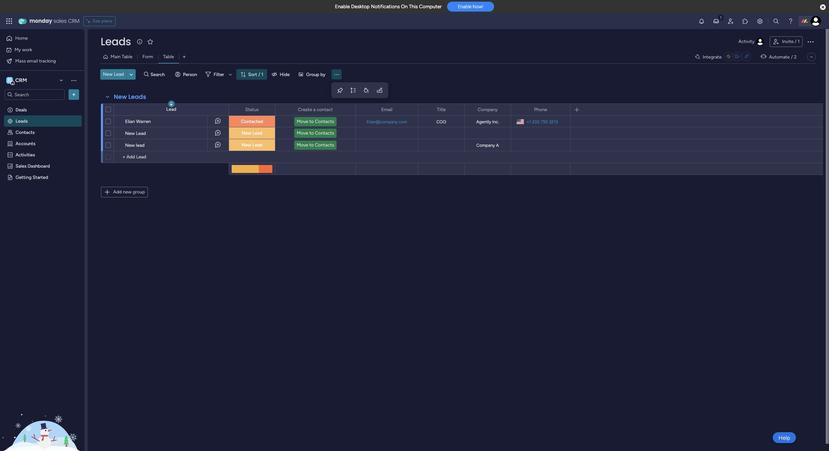 Task type: describe. For each thing, give the bounding box(es) containing it.
sales dashboard
[[16, 163, 50, 169]]

title
[[437, 107, 446, 112]]

email
[[27, 58, 38, 64]]

workspace selection element
[[6, 77, 28, 85]]

see plans
[[92, 18, 112, 24]]

move to contacts for first move to contacts button from the bottom
[[297, 142, 334, 148]]

started
[[33, 175, 48, 180]]

christina overa image
[[811, 16, 822, 27]]

on
[[401, 4, 408, 10]]

0 vertical spatial leads
[[101, 34, 131, 49]]

elian warren
[[125, 119, 151, 125]]

new inside field
[[114, 93, 127, 101]]

2
[[795, 54, 798, 60]]

coo
[[437, 120, 447, 125]]

search everything image
[[774, 18, 780, 25]]

autopilot image
[[762, 52, 767, 61]]

select product image
[[6, 18, 13, 25]]

collapse board header image
[[810, 54, 815, 60]]

person
[[183, 72, 197, 77]]

+1 202 795 3213 link
[[524, 118, 558, 126]]

agently
[[477, 120, 492, 125]]

795
[[541, 119, 549, 124]]

hide
[[280, 72, 290, 77]]

company for company
[[478, 107, 498, 112]]

1 horizontal spatial options image
[[807, 38, 815, 46]]

home
[[15, 35, 28, 41]]

a
[[314, 107, 316, 112]]

1 for invite / 1
[[799, 39, 800, 44]]

add view image
[[183, 55, 186, 59]]

getting started
[[16, 175, 48, 180]]

my work button
[[4, 45, 71, 55]]

options image for status
[[266, 104, 271, 115]]

computer
[[420, 4, 442, 10]]

add new group
[[113, 190, 145, 195]]

activity
[[739, 39, 755, 44]]

phone
[[535, 107, 548, 112]]

form button
[[138, 52, 158, 62]]

accounts
[[16, 141, 35, 146]]

form
[[143, 54, 153, 60]]

sales
[[54, 17, 67, 25]]

move for first move to contacts button from the bottom
[[297, 142, 309, 148]]

company for company a
[[477, 143, 496, 148]]

to for third move to contacts button from the bottom
[[310, 119, 314, 125]]

leads inside list box
[[16, 118, 28, 124]]

add new group button
[[101, 187, 148, 198]]

contact
[[317, 107, 333, 112]]

new inside button
[[103, 72, 113, 77]]

inbox image
[[714, 18, 720, 25]]

leads inside new leads field
[[129, 93, 146, 101]]

integrate
[[703, 54, 723, 60]]

this
[[409, 4, 418, 10]]

new lead
[[125, 143, 145, 148]]

add
[[113, 190, 122, 195]]

email
[[382, 107, 393, 112]]

main table button
[[100, 52, 138, 62]]

main
[[111, 54, 121, 60]]

group
[[133, 190, 145, 195]]

enable now!
[[458, 4, 484, 9]]

public board image
[[7, 174, 13, 181]]

contacted
[[241, 119, 263, 125]]

group by
[[307, 72, 326, 77]]

1 vertical spatial options image
[[71, 91, 77, 98]]

3 move to contacts button from the top
[[294, 141, 337, 150]]

lead inside button
[[114, 72, 124, 77]]

v2 search image
[[144, 71, 149, 78]]

202
[[533, 119, 540, 124]]

group by button
[[296, 69, 330, 80]]

Status field
[[244, 106, 261, 113]]

public dashboard image
[[7, 163, 13, 169]]

plans
[[102, 18, 112, 24]]

c
[[8, 78, 11, 83]]

Search in workspace field
[[14, 91, 55, 99]]

activity button
[[737, 36, 768, 47]]

work
[[22, 47, 32, 53]]

New Leads field
[[112, 93, 148, 101]]

contacts inside list box
[[16, 130, 35, 135]]

help button
[[774, 433, 797, 444]]

workspace options image
[[71, 77, 77, 84]]

person button
[[173, 69, 201, 80]]

automate / 2
[[770, 54, 798, 60]]

status
[[246, 107, 259, 112]]

1 horizontal spatial crm
[[68, 17, 80, 25]]

Phone field
[[533, 106, 549, 113]]

elian@company.com
[[367, 119, 408, 124]]

lead
[[136, 143, 145, 148]]

Leads field
[[99, 34, 133, 49]]

enable desktop notifications on this computer
[[335, 4, 442, 10]]

enable now! button
[[448, 2, 495, 12]]

home button
[[4, 33, 71, 44]]

agently inc.
[[477, 120, 500, 125]]

filter button
[[203, 69, 235, 80]]

see
[[92, 18, 100, 24]]

1 for sort / 1
[[262, 72, 264, 77]]

to for 2nd move to contacts button from the top
[[310, 131, 314, 136]]

move for 2nd move to contacts button from the top
[[297, 131, 309, 136]]

1 image
[[719, 14, 725, 21]]

enable for enable now!
[[458, 4, 472, 9]]

sort desc image
[[170, 102, 173, 106]]

tracking
[[39, 58, 56, 64]]

angle down image
[[130, 72, 133, 77]]

help
[[779, 435, 791, 442]]

sort / 1
[[249, 72, 264, 77]]

contacts for third move to contacts button from the bottom
[[315, 119, 334, 125]]

now!
[[473, 4, 484, 9]]



Task type: locate. For each thing, give the bounding box(es) containing it.
0 horizontal spatial 1
[[262, 72, 264, 77]]

/ for invite
[[796, 39, 797, 44]]

enable left now!
[[458, 4, 472, 9]]

/ left 2
[[792, 54, 794, 60]]

1
[[799, 39, 800, 44], [262, 72, 264, 77]]

list box containing deals
[[0, 103, 84, 273]]

table right "main"
[[122, 54, 133, 60]]

new
[[123, 190, 132, 195]]

inc.
[[493, 120, 500, 125]]

monday sales crm
[[29, 17, 80, 25]]

apps image
[[743, 18, 749, 25]]

workspace image
[[6, 77, 13, 84]]

1 table from the left
[[122, 54, 133, 60]]

company
[[478, 107, 498, 112], [477, 143, 496, 148]]

2 options image from the left
[[347, 104, 351, 115]]

lottie animation image
[[0, 385, 84, 452]]

filter
[[214, 72, 224, 77]]

activities
[[16, 152, 35, 158]]

sales
[[16, 163, 27, 169]]

0 vertical spatial /
[[796, 39, 797, 44]]

1 vertical spatial company
[[477, 143, 496, 148]]

2 table from the left
[[163, 54, 174, 60]]

move
[[297, 119, 309, 125], [297, 131, 309, 136], [297, 142, 309, 148]]

3 move to contacts from the top
[[297, 142, 334, 148]]

1 options image from the left
[[266, 104, 271, 115]]

1 horizontal spatial table
[[163, 54, 174, 60]]

2 to from the top
[[310, 131, 314, 136]]

leads up "main"
[[101, 34, 131, 49]]

invite
[[783, 39, 794, 44]]

deals
[[16, 107, 27, 113]]

notifications image
[[699, 18, 706, 25]]

a
[[497, 143, 500, 148]]

1 right 'invite'
[[799, 39, 800, 44]]

contacts for first move to contacts button from the bottom
[[315, 142, 334, 148]]

1 vertical spatial to
[[310, 131, 314, 136]]

1 horizontal spatial /
[[792, 54, 794, 60]]

/ right 'invite'
[[796, 39, 797, 44]]

options image right status field
[[266, 104, 271, 115]]

+1 202 795 3213
[[527, 119, 558, 124]]

table
[[122, 54, 133, 60], [163, 54, 174, 60]]

Email field
[[380, 106, 395, 113]]

elian@company.com link
[[366, 119, 409, 124]]

monday
[[29, 17, 52, 25]]

3213
[[550, 119, 558, 124]]

0 vertical spatial options image
[[807, 38, 815, 46]]

1 vertical spatial move
[[297, 131, 309, 136]]

Create a contact field
[[297, 106, 335, 113]]

mass email tracking
[[15, 58, 56, 64]]

1 vertical spatial move to contacts
[[297, 131, 334, 136]]

move to contacts for 2nd move to contacts button from the top
[[297, 131, 334, 136]]

3 move from the top
[[297, 142, 309, 148]]

0 horizontal spatial crm
[[15, 77, 27, 83]]

/ inside button
[[796, 39, 797, 44]]

lottie animation element
[[0, 385, 84, 452]]

2 vertical spatial move to contacts button
[[294, 141, 337, 150]]

options image right the contact
[[347, 104, 351, 115]]

0 vertical spatial 1
[[799, 39, 800, 44]]

0 horizontal spatial options image
[[71, 91, 77, 98]]

option
[[0, 104, 84, 105]]

invite / 1
[[783, 39, 800, 44]]

sort
[[249, 72, 257, 77]]

1 vertical spatial 1
[[262, 72, 264, 77]]

hide button
[[270, 69, 294, 80]]

list box
[[0, 103, 84, 273]]

Title field
[[436, 106, 448, 113]]

move to contacts
[[297, 119, 334, 125], [297, 131, 334, 136], [297, 142, 334, 148]]

table left add view "image"
[[163, 54, 174, 60]]

warren
[[136, 119, 151, 125]]

dapulse integrations image
[[696, 55, 701, 59]]

lead
[[114, 72, 124, 77], [166, 107, 176, 112], [253, 131, 263, 136], [136, 131, 146, 137], [253, 142, 263, 148]]

automate
[[770, 54, 791, 60]]

crm inside workspace selection element
[[15, 77, 27, 83]]

menu image
[[334, 71, 340, 78]]

options image
[[266, 104, 271, 115], [347, 104, 351, 115]]

0 vertical spatial move to contacts
[[297, 119, 334, 125]]

2 vertical spatial move
[[297, 142, 309, 148]]

Company field
[[477, 106, 500, 113]]

1 move to contacts from the top
[[297, 119, 334, 125]]

company a
[[477, 143, 500, 148]]

2 vertical spatial move to contacts
[[297, 142, 334, 148]]

/ right sort
[[259, 72, 260, 77]]

to for first move to contacts button from the bottom
[[310, 142, 314, 148]]

company inside field
[[478, 107, 498, 112]]

Search field
[[149, 70, 169, 79]]

0 horizontal spatial table
[[122, 54, 133, 60]]

dashboard
[[28, 163, 50, 169]]

2 vertical spatial leads
[[16, 118, 28, 124]]

mass
[[15, 58, 26, 64]]

leads down the angle down icon
[[129, 93, 146, 101]]

crm right the workspace icon
[[15, 77, 27, 83]]

dapulse close image
[[821, 4, 827, 11]]

+1
[[527, 119, 532, 124]]

new lead inside new lead button
[[103, 72, 124, 77]]

2 vertical spatial to
[[310, 142, 314, 148]]

company left a
[[477, 143, 496, 148]]

1 vertical spatial crm
[[15, 77, 27, 83]]

enable inside button
[[458, 4, 472, 9]]

show board description image
[[136, 38, 144, 45]]

my
[[15, 47, 21, 53]]

0 vertical spatial move
[[297, 119, 309, 125]]

options image for create a contact
[[347, 104, 351, 115]]

+ Add Lead text field
[[117, 153, 226, 161]]

group
[[307, 72, 320, 77]]

desktop
[[352, 4, 370, 10]]

invite / 1 button
[[771, 36, 803, 47]]

1 move to contacts button from the top
[[294, 117, 337, 127]]

mass email tracking button
[[4, 56, 71, 66]]

0 vertical spatial to
[[310, 119, 314, 125]]

invite members image
[[728, 18, 735, 25]]

0 vertical spatial crm
[[68, 17, 80, 25]]

arrow down image
[[227, 71, 235, 79]]

elian
[[125, 119, 135, 125]]

/
[[796, 39, 797, 44], [792, 54, 794, 60], [259, 72, 260, 77]]

my work
[[15, 47, 32, 53]]

options image down workspace options image
[[71, 91, 77, 98]]

enable for enable desktop notifications on this computer
[[335, 4, 350, 10]]

options image
[[807, 38, 815, 46], [71, 91, 77, 98]]

0 vertical spatial company
[[478, 107, 498, 112]]

move to contacts button
[[294, 117, 337, 127], [294, 129, 337, 138], [294, 141, 337, 150]]

contacts
[[315, 119, 334, 125], [16, 130, 35, 135], [315, 131, 334, 136], [315, 142, 334, 148]]

3 to from the top
[[310, 142, 314, 148]]

to
[[310, 119, 314, 125], [310, 131, 314, 136], [310, 142, 314, 148]]

2 move to contacts from the top
[[297, 131, 334, 136]]

1 horizontal spatial enable
[[458, 4, 472, 9]]

see plans button
[[84, 16, 115, 26]]

move to contacts for third move to contacts button from the bottom
[[297, 119, 334, 125]]

create
[[298, 107, 312, 112]]

1 vertical spatial move to contacts button
[[294, 129, 337, 138]]

1 horizontal spatial 1
[[799, 39, 800, 44]]

2 move from the top
[[297, 131, 309, 136]]

table button
[[158, 52, 179, 62]]

0 vertical spatial move to contacts button
[[294, 117, 337, 127]]

0 horizontal spatial options image
[[266, 104, 271, 115]]

leads down deals
[[16, 118, 28, 124]]

add to favorites image
[[147, 38, 154, 45]]

1 inside button
[[799, 39, 800, 44]]

2 horizontal spatial /
[[796, 39, 797, 44]]

2 move to contacts button from the top
[[294, 129, 337, 138]]

2 vertical spatial /
[[259, 72, 260, 77]]

1 to from the top
[[310, 119, 314, 125]]

1 vertical spatial /
[[792, 54, 794, 60]]

/ for sort
[[259, 72, 260, 77]]

emails settings image
[[757, 18, 764, 25]]

1 vertical spatial leads
[[129, 93, 146, 101]]

crm right "sales"
[[68, 17, 80, 25]]

company up agently inc.
[[478, 107, 498, 112]]

contacts for 2nd move to contacts button from the top
[[315, 131, 334, 136]]

new lead button
[[100, 69, 127, 80]]

new leads
[[114, 93, 146, 101]]

new lead
[[103, 72, 124, 77], [242, 131, 263, 136], [125, 131, 146, 137], [242, 142, 263, 148]]

help image
[[788, 18, 795, 25]]

notifications
[[371, 4, 400, 10]]

enable
[[335, 4, 350, 10], [458, 4, 472, 9]]

by
[[321, 72, 326, 77]]

1 horizontal spatial options image
[[347, 104, 351, 115]]

create a contact
[[298, 107, 333, 112]]

1 move from the top
[[297, 119, 309, 125]]

main table
[[111, 54, 133, 60]]

crm
[[68, 17, 80, 25], [15, 77, 27, 83]]

enable left desktop
[[335, 4, 350, 10]]

getting
[[16, 175, 32, 180]]

0 horizontal spatial /
[[259, 72, 260, 77]]

/ for automate
[[792, 54, 794, 60]]

options image up collapse board header image
[[807, 38, 815, 46]]

0 horizontal spatial enable
[[335, 4, 350, 10]]

move for third move to contacts button from the bottom
[[297, 119, 309, 125]]

1 right sort
[[262, 72, 264, 77]]



Task type: vqa. For each thing, say whether or not it's contained in the screenshot.
the bottommost Owner field
no



